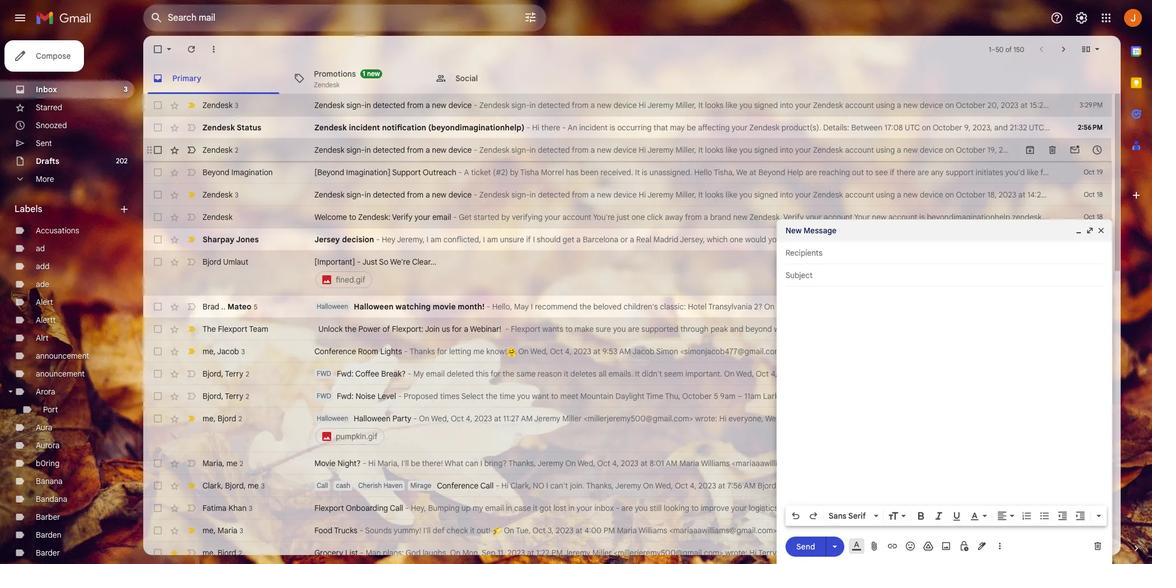 Task type: describe. For each thing, give the bounding box(es) containing it.
seem
[[664, 369, 684, 379]]

0 horizontal spatial just
[[617, 212, 630, 222]]

classic:
[[660, 302, 686, 312]]

2 looking from the left
[[984, 503, 1010, 513]]

for down the know!
[[491, 369, 501, 379]]

detected up notification at the top of page
[[373, 100, 405, 110]]

ideas
[[1056, 414, 1075, 424]]

0 vertical spatial with
[[1094, 167, 1109, 177]]

logistics
[[749, 503, 778, 513]]

the up ideas
[[1060, 391, 1071, 401]]

2 vertical spatial it
[[470, 526, 475, 536]]

on tue, oct 3, 2023 at 4:00 pm maria williams <mariaaawilliams@gmail.com> wrote: hey jeremy, i personally love a food truck called the taco zone truck.
[[502, 526, 1049, 536]]

zendesk 2
[[203, 145, 238, 155]]

zendesk inside promotions, one new message, tab
[[314, 80, 340, 89]]

you up zendesk incident notification (beyondimaginationhelp) - hi there - an incident is occurring that may be affecting your zendesk product(s). details: between 17:08 utc on october 9, 2023, and 21:32 utc on october 20, 2023, some bu
[[740, 100, 752, 110]]

2 vertical spatial by
[[951, 391, 960, 401]]

2 oct 3 from the top
[[1087, 549, 1103, 557]]

miller, for zendesk sign-in detected from a new device hi jeremy miller, it looks like you signed into your zendesk account using a new device on october 18, 2023 at 14:23: location: san diego, ca, unit
[[676, 190, 696, 200]]

miller, for zendesk sign-in detected from a new device hi jeremy miller, it looks like you signed into your zendesk account using a new device on october 20, 2023 at 15:29: location: oakland, ca, unite
[[676, 100, 696, 110]]

2 for 13th row from the top
[[246, 392, 249, 400]]

you right "sure"
[[613, 324, 626, 334]]

shadows
[[1100, 302, 1131, 312]]

wrote: down "office"
[[842, 458, 864, 468]]

account for zendesk sign-in detected from a new device hi jeremy miller, it looks like you signed into your zendesk account using a new device on october 18, 2023 at 14:23: location: san diego, ca, unit
[[845, 190, 874, 200]]

4, up deletes
[[565, 346, 572, 357]]

2023 right the 19,
[[999, 145, 1017, 155]]

tailored
[[797, 324, 825, 334]]

wrote: up fda,
[[981, 369, 1003, 379]]

labels navigation
[[0, 36, 143, 564]]

our
[[1142, 302, 1152, 312]]

0 horizontal spatial i'll
[[402, 458, 409, 468]]

<millerjeremy500@gmail.com> inside cell
[[584, 414, 693, 424]]

wrote: inside cell
[[695, 414, 718, 424]]

you left still
[[635, 503, 648, 513]]

mountain
[[581, 391, 614, 401]]

you left get?
[[769, 235, 781, 245]]

october left the 19,
[[956, 145, 986, 155]]

2023 up deletes
[[574, 346, 591, 357]]

bjord , terry 2 for fwd: noise level
[[203, 391, 249, 401]]

1 vertical spatial it
[[533, 503, 538, 513]]

pop out image
[[1086, 226, 1095, 235]]

at left 1:22
[[527, 548, 534, 558]]

cell down the shadows
[[1072, 324, 1112, 335]]

you right if
[[893, 503, 906, 513]]

2 incident from the left
[[579, 123, 608, 133]]

status
[[237, 123, 261, 133]]

0 vertical spatial <millerjeremy500@gmail.com>
[[1011, 346, 1121, 357]]

account for get started by verifying your account you're just one click away from a brand new zendesk. verify your account your new account is beyondimaginationhelp.zendesk.com see you there, the zendes
[[889, 212, 918, 222]]

wed, up –
[[736, 369, 754, 379]]

to right out
[[866, 167, 873, 177]]

of left our at the right of page
[[1133, 302, 1140, 312]]

i right may
[[531, 302, 533, 312]]

and right redo ‪(⌘y)‬ image
[[820, 503, 834, 513]]

cell down auxiliary
[[1072, 413, 1112, 424]]

the left "bird" at the right bottom of the page
[[783, 391, 795, 401]]

2 vertical spatial hey
[[803, 526, 817, 536]]

if
[[887, 503, 891, 513]]

zendesk sign-in detected from a new device - zendesk sign-in detected from a new device hi jeremy miller, it looks like you signed into your zendesk account using a new device on october 19, 2023 at 13:50: location: charlotte, nc, unite
[[315, 145, 1152, 155]]

zendesk:
[[358, 212, 390, 222]]

🤗 image
[[507, 348, 517, 357]]

conference,
[[1042, 481, 1085, 491]]

thanks
[[410, 346, 435, 357]]

cherish
[[358, 481, 382, 490]]

mirage
[[410, 481, 431, 490]]

1 horizontal spatial 4
[[1099, 504, 1103, 512]]

using for 20,
[[876, 100, 895, 110]]

0 vertical spatial this
[[476, 369, 489, 379]]

new inside promotions, one new message, tab
[[367, 69, 380, 78]]

i down sans serif option
[[848, 526, 850, 536]]

09:42,
[[847, 302, 869, 312]]

and right peak
[[730, 324, 744, 334]]

i right no
[[546, 481, 548, 491]]

1 utc from the left
[[905, 123, 920, 133]]

sign- down promotions, one new message, tab
[[347, 100, 365, 110]]

🌮 image
[[493, 527, 502, 536]]

settings image
[[1075, 11, 1089, 25]]

jeremy down that
[[648, 145, 674, 155]]

advanced search options image
[[519, 6, 542, 29]]

supported
[[642, 324, 679, 334]]

13:50:
[[1028, 145, 1049, 155]]

up
[[462, 503, 471, 513]]

0 vertical spatial thanks,
[[509, 458, 536, 468]]

social
[[456, 73, 478, 83]]

sent
[[36, 138, 52, 148]]

or
[[621, 235, 628, 245]]

1 incident from the left
[[349, 123, 380, 133]]

unite for zendesk sign-in detected from a new device - zendesk sign-in detected from a new device hi jeremy miller, it looks like you signed into your zendesk account using a new device on october 19, 2023 at 13:50: location: charlotte, nc, unite
[[1137, 145, 1152, 155]]

into for 19,
[[780, 145, 793, 155]]

insert signature image
[[977, 541, 988, 552]]

1 vertical spatial if
[[526, 235, 531, 245]]

reaching
[[819, 167, 850, 177]]

2 vertical spatial <millerjeremy500@gmail.com>
[[614, 548, 723, 558]]

the flexport team
[[203, 324, 268, 334]]

sign- up imagination]
[[347, 145, 365, 155]]

truck
[[932, 526, 950, 536]]

on up still
[[643, 481, 654, 491]]

ticket
[[471, 167, 491, 177]]

2 vertical spatial thanks,
[[875, 548, 902, 558]]

black
[[1071, 324, 1091, 334]]

bandana link
[[36, 494, 67, 504]]

in right born
[[1028, 481, 1034, 491]]

2 for row containing maria
[[240, 459, 243, 468]]

0 vertical spatial it
[[564, 369, 569, 379]]

i right indent more ‪(⌘])‬ image
[[1100, 503, 1102, 513]]

of right power
[[383, 324, 390, 334]]

a
[[464, 167, 469, 177]]

for left letting
[[437, 346, 447, 357]]

3:29 pm
[[1080, 101, 1103, 109]]

same
[[517, 369, 536, 379]]

cell containing halloween party
[[315, 413, 1119, 447]]

looks for zendesk sign-in detected from a new device hi jeremy miller, it looks like you signed into your zendesk account using a new device on october 20, 2023 at 15:29: location: oakland, ca, unite
[[705, 100, 724, 110]]

room
[[358, 346, 378, 357]]

jer
[[904, 548, 915, 558]]

barder
[[36, 548, 60, 558]]

add link
[[36, 261, 49, 271]]

2 horizontal spatial miller
[[990, 346, 1009, 357]]

1 vertical spatial the
[[203, 324, 216, 334]]

alertt link
[[36, 315, 56, 325]]

and up 8:30
[[925, 324, 939, 334]]

team
[[249, 324, 268, 334]]

sign- down imagination]
[[347, 190, 365, 200]]

umlaut down "sharpay jones"
[[223, 257, 248, 267]]

fatima
[[203, 503, 227, 513]]

2023 right 18,
[[999, 190, 1017, 200]]

attach files image
[[869, 541, 880, 552]]

see
[[875, 167, 888, 177]]

at left 15:29:
[[1021, 100, 1028, 110]]

signed for 19,
[[754, 145, 778, 155]]

from down support
[[407, 190, 424, 200]]

1 horizontal spatial there
[[897, 167, 916, 177]]

1 horizontal spatial one
[[730, 235, 743, 245]]

tab list right 6
[[1121, 36, 1152, 524]]

unsure
[[500, 235, 524, 245]]

unite for zendesk sign-in detected from a new device - zendesk sign-in detected from a new device hi jeremy miller, it looks like you signed into your zendesk account using a new device on october 20, 2023 at 15:29: location: oakland, ca, unite
[[1135, 100, 1152, 110]]

2023 up 21:32
[[1001, 100, 1019, 110]]

beyond
[[746, 324, 772, 334]]

2 vertical spatial miller
[[593, 548, 612, 558]]

1 row from the top
[[143, 94, 1152, 116]]

tisha
[[520, 167, 539, 177]]

to left "make"
[[566, 324, 573, 334]]

1 horizontal spatial us
[[1053, 167, 1061, 177]]

refresh image
[[186, 44, 197, 55]]

1 vertical spatial <sicritbjordd@gmail.com>
[[887, 369, 979, 379]]

jeremy up the can't
[[538, 458, 564, 468]]

from up support
[[407, 145, 424, 155]]

are up black
[[1072, 302, 1084, 312]]

details:
[[823, 123, 850, 133]]

0 vertical spatial pm
[[949, 346, 960, 357]]

your
[[854, 212, 870, 222]]

me down the me , maria 3
[[203, 548, 214, 558]]

0 vertical spatial we
[[736, 167, 748, 177]]

would
[[745, 235, 767, 245]]

banana
[[36, 476, 63, 486]]

cell up oct 4
[[1072, 480, 1112, 491]]

decision
[[342, 235, 374, 245]]

zendesk status
[[203, 123, 261, 133]]

11am
[[745, 391, 761, 401]]

8:30
[[931, 346, 947, 357]]

1 vertical spatial 5
[[714, 391, 718, 401]]

me down fatima
[[203, 525, 214, 535]]

fwd fwd: coffee break? - my email deleted this for the same reason it deletes all emails. it didn't seem important. on wed, oct 4, 2023 at 8:26 am bjord umlaut <sicritbjordd@gmail.com> wrote: seems to me we've
[[317, 369, 1073, 379]]

0 vertical spatial jeremy,
[[397, 235, 425, 245]]

at left "14:23:"
[[1019, 190, 1026, 200]]

your left the more send options image
[[813, 548, 829, 558]]

at inside cell
[[494, 414, 501, 424]]

–
[[738, 391, 743, 401]]

formatting options toolbar
[[786, 506, 1107, 526]]

fda,
[[976, 391, 992, 401]]

detected down morrel
[[538, 190, 570, 200]]

wrote: up us
[[1013, 302, 1035, 312]]

2 verify from the left
[[784, 212, 804, 222]]

0 vertical spatial by
[[510, 167, 519, 177]]

social tab
[[426, 63, 568, 94]]

15:29:
[[1030, 100, 1050, 110]]

born
[[1009, 481, 1026, 491]]

me left the know!
[[473, 346, 484, 357]]

at left the 8:26
[[799, 369, 806, 379]]

oct 18 for welcome to zendesk: verify your email - get started by verifying your account you're just one click away from a brand new zendesk. verify your account your new account is beyondimaginationhelp.zendesk.com see you there, the zendes
[[1084, 213, 1103, 221]]

in right the lost
[[569, 503, 575, 513]]

2 horizontal spatial call
[[480, 481, 494, 491]]

maria right 8:01 in the bottom of the page
[[680, 458, 700, 468]]

wants
[[543, 324, 564, 334]]

it for zendesk sign-in detected from a new device hi jeremy miller, it looks like you signed into your zendesk account using a new device on october 18, 2023 at 14:23: location: san diego, ca, unit
[[698, 190, 703, 200]]

18 row from the top
[[143, 519, 1112, 542]]

underline ‪(⌘u)‬ image
[[951, 511, 963, 522]]

main menu image
[[13, 11, 27, 25]]

labels heading
[[15, 204, 119, 215]]

2 vertical spatial <sicritbjordd@gmail.com>
[[806, 481, 898, 491]]

..
[[221, 301, 225, 311]]

from up an
[[572, 100, 589, 110]]

i up the clear...
[[427, 235, 429, 245]]

2 horizontal spatial flexport
[[511, 324, 541, 334]]

on right did.
[[846, 346, 857, 357]]

0 vertical spatial 4
[[796, 302, 801, 312]]

5 inside 'brad .. mateo 5'
[[254, 303, 258, 311]]

bulleted list ‪(⌘⇧8)‬ image
[[1039, 510, 1051, 522]]

18 for zendesk sign-in detected from a new device - zendesk sign-in detected from a new device hi jeremy miller, it looks like you signed into your zendesk account using a new device on october 18, 2023 at 14:23: location: san diego, ca, unit
[[1097, 190, 1103, 199]]

2 am from the left
[[487, 235, 498, 245]]

friendly
[[971, 458, 998, 468]]

halloween inside halloween halloween party - on wed, oct 4, 2023 at 11:27 am jeremy miller <millerjeremy500@gmail.com> wrote: hi everyone, we will be having an office halloween party on 10/31. please submit your costume ideas in this email
[[317, 414, 348, 423]]

minimize image
[[1075, 226, 1084, 235]]

halloween down noise
[[354, 414, 391, 424]]

6 row from the top
[[143, 206, 1152, 228]]

14:23:
[[1028, 190, 1048, 200]]

row containing beyond imagination
[[143, 161, 1127, 184]]

0 horizontal spatial williams
[[639, 526, 668, 536]]

1 vertical spatial ca,
[[1125, 190, 1137, 200]]

1 looking from the left
[[664, 503, 690, 513]]

0 vertical spatial is
[[610, 123, 615, 133]]

into for 20,
[[780, 100, 793, 110]]

at left 13:50:
[[1019, 145, 1026, 155]]

0 vertical spatial <sicritbjordd@gmail.com>
[[919, 302, 1011, 312]]

1 vertical spatial i'll
[[423, 526, 431, 536]]

0 horizontal spatial there
[[542, 123, 560, 133]]

accusations
[[36, 226, 79, 236]]

am right 8:01 in the bottom of the page
[[666, 458, 678, 468]]

1 horizontal spatial flexport
[[315, 503, 344, 513]]

1 vertical spatial is
[[642, 167, 648, 177]]

detected up an
[[538, 100, 570, 110]]

been
[[581, 167, 599, 177]]

the left beloved
[[580, 302, 591, 312]]

i left should
[[533, 235, 535, 245]]

in down imagination]
[[365, 190, 371, 200]]

0 horizontal spatial pm
[[552, 548, 563, 558]]

the left the shadows
[[1086, 302, 1098, 312]]

2 vertical spatial with
[[1043, 391, 1058, 401]]

operations
[[780, 503, 818, 513]]

on up 9am
[[724, 369, 735, 379]]

5 row from the top
[[143, 184, 1152, 206]]

zendesk 3 for zendesk sign-in detected from a new device - zendesk sign-in detected from a new device hi jeremy miller, it looks like you signed into your zendesk account using a new device on october 18, 2023 at 14:23: location: san diego, ca, unit
[[203, 189, 239, 200]]

your down product(s).
[[795, 145, 811, 155]]

row containing maria
[[143, 452, 1112, 475]]

me , maria 3
[[203, 525, 243, 535]]

1 horizontal spatial call
[[390, 503, 403, 513]]

row containing zendesk status
[[143, 116, 1152, 139]]

2,
[[894, 346, 900, 357]]

found
[[908, 503, 929, 513]]

alrt link
[[36, 333, 49, 343]]

are right inbox on the bottom right of page
[[622, 503, 633, 513]]

get
[[563, 235, 575, 245]]

wed, up reason
[[530, 346, 548, 357]]

promotions, one new message, tab
[[285, 63, 426, 94]]

location: for charlotte,
[[1051, 145, 1084, 155]]

am right 9:53
[[619, 346, 631, 357]]

into for 18,
[[780, 190, 793, 200]]

cell up auxiliary
[[1072, 368, 1112, 379]]

wrote: down undo ‪(⌘z)‬ icon at the bottom right of page
[[779, 526, 801, 536]]

3 row from the top
[[143, 139, 1152, 161]]

oct 18 for zendesk sign-in detected from a new device - zendesk sign-in detected from a new device hi jeremy miller, it looks like you signed into your zendesk account using a new device on october 18, 2023 at 14:23: location: san diego, ca, unit
[[1084, 190, 1103, 199]]

toggle split pane mode image
[[1081, 44, 1092, 55]]

it right received.
[[635, 167, 640, 177]]

send inside button
[[797, 542, 815, 552]]

like for 18,
[[726, 190, 738, 200]]

charlotte,
[[1085, 145, 1121, 155]]

aura
[[36, 423, 52, 433]]

2023 right 3,
[[556, 526, 574, 536]]

0 horizontal spatial jacob
[[217, 346, 239, 356]]

plans;
[[383, 548, 404, 558]]

2 me , bjord 2 from the top
[[203, 548, 242, 558]]

at left 8:30
[[922, 346, 929, 357]]

and left 21:32
[[995, 123, 1008, 133]]

numbered list ‪(⌘⇧7)‬ image
[[1021, 510, 1033, 522]]

0 vertical spatial the
[[1114, 212, 1128, 222]]

arora
[[36, 387, 55, 397]]

cherish haven
[[358, 481, 403, 490]]

1 horizontal spatial williams
[[701, 458, 730, 468]]

looks for zendesk sign-in detected from a new device hi jeremy miller, it looks like you signed into your zendesk account using a new device on october 18, 2023 at 14:23: location: san diego, ca, unit
[[705, 190, 724, 200]]

13 row from the top
[[143, 385, 1131, 407]]

for down 13:50:
[[1041, 167, 1051, 177]]

1 vertical spatial everyone,
[[882, 458, 916, 468]]

support
[[946, 167, 974, 177]]

3 inside fatima khan 3
[[249, 504, 253, 512]]

lark,
[[763, 391, 781, 401]]

we inside cell
[[765, 414, 776, 424]]

was
[[976, 481, 990, 491]]

to right the known
[[838, 391, 845, 401]]

2 horizontal spatial hey
[[866, 458, 880, 468]]

verifying
[[512, 212, 543, 222]]

inbox
[[36, 85, 57, 95]]

fwd for fwd: coffee break?
[[317, 369, 331, 378]]

the left same
[[503, 369, 515, 379]]

you down zendesk incident notification (beyondimaginationhelp) - hi there - an incident is occurring that may be affecting your zendesk product(s). details: between 17:08 utc on october 9, 2023, and 21:32 utc on october 20, 2023, some bu
[[740, 145, 752, 155]]

it for zendesk sign-in detected from a new device hi jeremy miller, it looks like you signed into your zendesk account using a new device on october 20, 2023 at 15:29: location: oakland, ca, unite
[[698, 100, 703, 110]]

received.
[[601, 167, 633, 177]]

unassigned.
[[650, 167, 692, 177]]

1 for 1 new
[[363, 69, 365, 78]]

cell up ideas
[[1072, 391, 1112, 402]]

at left 8:01 in the bottom of the page
[[641, 458, 648, 468]]

[beyond
[[315, 167, 344, 177]]

0 horizontal spatial with
[[774, 324, 789, 334]]

50
[[996, 45, 1004, 53]]

improve
[[701, 503, 729, 513]]

new message dialog
[[777, 219, 1113, 564]]

18,
[[988, 190, 997, 200]]

wed, down 8:01 in the bottom of the page
[[655, 481, 673, 491]]

indent less ‪(⌘[)‬ image
[[1057, 510, 1068, 522]]

join.
[[570, 481, 585, 491]]

taco
[[989, 526, 1006, 536]]

fwd for fwd: noise level
[[317, 392, 331, 400]]

conference for conference call - hi clark, no i can't join. thanks, jeremy on wed, oct 4, 2023 at 7:56 am bjord umlaut <sicritbjordd@gmail.com> wrote: no grand idea was ever born in a conference, but a lot of foolish 
[[437, 481, 479, 491]]

reactor
[[1105, 391, 1131, 401]]

me up the "maria , me 2"
[[203, 413, 214, 423]]

mon,
[[463, 548, 480, 558]]

just inside cell
[[362, 257, 377, 267]]

account for zendesk sign-in detected from a new device hi jeremy miller, it looks like you signed into your zendesk account using a new device on october 20, 2023 at 15:29: location: oakland, ca, unite
[[845, 100, 874, 110]]

3 inside "labels" navigation
[[124, 85, 128, 93]]

me , jacob 3
[[203, 346, 245, 356]]

jeremy up "click"
[[648, 190, 674, 200]]

seems
[[1005, 369, 1028, 379]]

1 horizontal spatial just
[[1025, 503, 1038, 513]]

18 for welcome to zendesk: verify your email - get started by verifying your account you're just one click away from a brand new zendesk. verify your account your new account is beyondimaginationhelp.zendesk.com see you there, the zendes
[[1097, 213, 1103, 221]]

for left black
[[1059, 324, 1069, 334]]

aug
[[878, 346, 892, 357]]

ever
[[992, 481, 1007, 491]]

2 join from the left
[[1001, 324, 1016, 334]]

0 vertical spatial everyone,
[[729, 414, 764, 424]]



Task type: locate. For each thing, give the bounding box(es) containing it.
1 vertical spatial has
[[994, 391, 1007, 401]]

2 vertical spatial location:
[[1050, 190, 1083, 200]]

insert link ‪(⌘k)‬ image
[[887, 541, 898, 552]]

with
[[1094, 167, 1109, 177], [774, 324, 789, 334], [1043, 391, 1058, 401]]

me down 'the flexport team'
[[203, 346, 214, 356]]

0 vertical spatial williams
[[701, 458, 730, 468]]

1 horizontal spatial the
[[1114, 212, 1128, 222]]

1 me , bjord 2 from the top
[[203, 413, 242, 423]]

insert emoji ‪(⌘⇧2)‬ image
[[905, 541, 916, 552]]

2 horizontal spatial thanks,
[[875, 548, 902, 558]]

search mail image
[[147, 8, 167, 28]]

on right 2?
[[764, 302, 775, 312]]

conference room lights
[[315, 346, 402, 357]]

1 vertical spatial <mariaaawilliams@gmail.com>
[[670, 526, 777, 536]]

pumpkin.gif
[[336, 432, 378, 442]]

close image
[[1097, 226, 1106, 235]]

1 vertical spatial miller
[[562, 414, 582, 424]]

everyone, up if
[[882, 458, 916, 468]]

1 vertical spatial <millerjeremy500@gmail.com>
[[584, 414, 693, 424]]

snoozed
[[36, 120, 67, 130]]

2 sharpay from the left
[[821, 235, 850, 245]]

jacob
[[217, 346, 239, 356], [633, 346, 655, 357]]

you up the welcome to zendesk: verify your email - get started by verifying your account you're just one click away from a brand new zendesk. verify your account your new account is beyondimaginationhelp.zendesk.com see you there, the zendes
[[740, 190, 752, 200]]

1 horizontal spatial 20,
[[1089, 123, 1100, 133]]

signed for 20,
[[754, 100, 778, 110]]

zendesk.
[[750, 212, 782, 222]]

alert
[[36, 297, 53, 307]]

4, inside cell
[[466, 414, 473, 424]]

0 vertical spatial hey
[[382, 235, 396, 245]]

16 row from the top
[[143, 475, 1152, 497]]

2 inside the "maria , me 2"
[[240, 459, 243, 468]]

just right you're at the top right of page
[[617, 212, 630, 222]]

hello
[[694, 167, 712, 177]]

1 bjord , terry 2 from the top
[[203, 369, 249, 379]]

know
[[1064, 503, 1083, 513]]

Message Body text field
[[786, 292, 1104, 503]]

1:22
[[536, 548, 550, 558]]

1 vertical spatial with
[[774, 324, 789, 334]]

this inside cell
[[1085, 414, 1098, 424]]

oct 18 up "pop out" "icon"
[[1084, 213, 1103, 221]]

using for 19,
[[876, 145, 895, 155]]

having
[[803, 414, 826, 424]]

1 horizontal spatial am
[[487, 235, 498, 245]]

0 vertical spatial unite
[[1135, 100, 1152, 110]]

miller, down may
[[676, 145, 696, 155]]

looks for zendesk sign-in detected from a new device hi jeremy miller, it looks like you signed into your zendesk account using a new device on october 19, 2023 at 13:50: location: charlotte, nc, unite
[[705, 145, 724, 155]]

b0ring link
[[36, 458, 60, 468]]

account up jersey decision - hey jeremy, i am conflicted, i am unsure if i should get a barcelona or a real madrid jersey, which one would you get? best, sharpay
[[563, 212, 592, 222]]

like up zendesk incident notification (beyondimaginationhelp) - hi there - an incident is occurring that may be affecting your zendesk product(s). details: between 17:08 utc on october 9, 2023, and 21:32 utc on october 20, 2023, some bu
[[726, 100, 738, 110]]

<millerjeremy500@gmail.com> up we've
[[1011, 346, 1121, 357]]

your up new message
[[806, 212, 822, 222]]

2 signed from the top
[[754, 145, 778, 155]]

fwd: left noise
[[337, 391, 354, 401]]

1 horizontal spatial verify
[[784, 212, 804, 222]]

1 horizontal spatial looking
[[984, 503, 1010, 513]]

beyondimaginationhelp.zendesk.com
[[927, 212, 1059, 222]]

fwd inside fwd fwd: noise level - proposed times select the time you want to meet mountain daylight time thu, october 5 9am – 11am lark, the bird known to be a compartmental disaster by the fda, has made off with the auxiliary reactor
[[317, 392, 331, 400]]

oct 18 down oct 19
[[1084, 190, 1103, 199]]

deleted
[[447, 369, 474, 379]]

2023 up flexport onboarding call - hey, bumping up my email in case it got lost in your inbox - are you still looking to improve your logistics operations and supply chain? if you found what you were looking for, just let me know and i
[[699, 481, 716, 491]]

<millerjeremy500@gmail.com> down still
[[614, 548, 723, 558]]

best,
[[801, 235, 819, 245]]

halloween halloween watching movie month! - hello, may i recommend the beloved children's classic: hotel transylvania 2? on wed, 4 oct 2023 at 09:42, bjord umlaut <sicritbjordd@gmail.com> wrote: thoughts are the shadows of our
[[317, 302, 1152, 312]]

2 inside zendesk 2
[[235, 146, 238, 154]]

1 50 of 150
[[989, 45, 1025, 53]]

has right fda,
[[994, 391, 1007, 401]]

None checkbox
[[152, 44, 163, 55], [152, 100, 163, 111], [152, 122, 163, 133], [152, 189, 163, 200], [152, 324, 163, 335], [152, 346, 163, 357], [152, 391, 163, 402], [152, 413, 163, 424], [152, 458, 163, 469], [152, 547, 163, 559], [152, 44, 163, 55], [152, 100, 163, 111], [152, 122, 163, 133], [152, 189, 163, 200], [152, 324, 163, 335], [152, 346, 163, 357], [152, 391, 163, 402], [152, 413, 163, 424], [152, 458, 163, 469], [152, 547, 163, 559]]

out!
[[477, 526, 491, 536]]

1 sharpay from the left
[[203, 235, 235, 245]]

alert link
[[36, 297, 53, 307]]

4, down select
[[466, 414, 473, 424]]

using for 18,
[[876, 190, 895, 200]]

1 join from the left
[[425, 324, 440, 334]]

send inside main content
[[780, 548, 798, 558]]

1 horizontal spatial sharpay
[[821, 235, 850, 245]]

row containing bjord umlaut
[[143, 251, 1112, 296]]

2 beyond from the left
[[759, 167, 785, 177]]

utc right 21:32
[[1029, 123, 1044, 133]]

it
[[564, 369, 569, 379], [533, 503, 538, 513], [470, 526, 475, 536]]

at left 7:56
[[718, 481, 725, 491]]

main content
[[143, 36, 1152, 564]]

jeremy down eguide
[[961, 346, 988, 357]]

None checkbox
[[152, 144, 163, 156], [152, 167, 163, 178], [152, 212, 163, 223], [152, 234, 163, 245], [152, 256, 163, 268], [152, 301, 163, 312], [152, 368, 163, 379], [152, 480, 163, 491], [152, 503, 163, 514], [152, 525, 163, 536], [152, 144, 163, 156], [152, 167, 163, 178], [152, 212, 163, 223], [152, 234, 163, 245], [152, 256, 163, 268], [152, 301, 163, 312], [152, 368, 163, 379], [152, 480, 163, 491], [152, 503, 163, 514], [152, 525, 163, 536]]

click
[[647, 212, 663, 222]]

oct 6
[[1086, 257, 1103, 266]]

will
[[778, 414, 790, 424]]

halloween up pumpkin.gif
[[317, 414, 348, 423]]

1 horizontal spatial i'll
[[423, 526, 431, 536]]

discard draft ‪(⌘⇧d)‬ image
[[1093, 541, 1104, 552]]

0 horizontal spatial 5
[[254, 303, 258, 311]]

2 horizontal spatial it
[[564, 369, 569, 379]]

1 vertical spatial by
[[502, 212, 510, 222]]

1 18 from the top
[[1097, 190, 1103, 199]]

2023, right 9,
[[973, 123, 993, 133]]

zendesk 3 for zendesk sign-in detected from a new device - zendesk sign-in detected from a new device hi jeremy miller, it looks like you signed into your zendesk account using a new device on october 20, 2023 at 15:29: location: oakland, ca, unite
[[203, 100, 239, 110]]

0 vertical spatial one
[[632, 212, 645, 222]]

1 horizontal spatial pm
[[604, 526, 615, 536]]

you up the minimize image
[[1077, 212, 1090, 222]]

me
[[203, 346, 214, 356], [473, 346, 484, 357], [1040, 369, 1051, 379], [203, 413, 214, 423], [227, 458, 238, 468], [248, 480, 259, 491], [1051, 503, 1062, 513], [203, 525, 214, 535], [203, 548, 214, 558], [800, 548, 811, 558]]

in left case at left bottom
[[506, 503, 512, 513]]

barcelona
[[583, 235, 619, 245]]

letting
[[449, 346, 471, 357]]

tab list containing promotions
[[143, 63, 1121, 94]]

2 for 12th row from the top
[[246, 370, 249, 378]]

redo ‪(⌘y)‬ image
[[808, 510, 819, 522]]

chain?
[[861, 503, 885, 513]]

2 vertical spatial pm
[[552, 548, 563, 558]]

1 vertical spatial miller,
[[676, 145, 696, 155]]

webinar.
[[827, 324, 856, 334]]

0 horizontal spatial sharpay
[[203, 235, 235, 245]]

14 row from the top
[[143, 407, 1119, 452]]

2 fwd: from the top
[[337, 391, 354, 401]]

fwd: for fwd: coffee break?
[[337, 369, 354, 379]]

be up "office"
[[847, 391, 856, 401]]

the left power
[[345, 324, 357, 334]]

wed, inside cell
[[431, 414, 449, 424]]

flexport up 'food' on the bottom
[[315, 503, 344, 513]]

0 horizontal spatial call
[[317, 481, 328, 490]]

location: for oakland,
[[1052, 100, 1085, 110]]

0 horizontal spatial everyone,
[[729, 414, 764, 424]]

10 row from the top
[[143, 318, 1152, 340]]

2 vertical spatial into
[[780, 190, 793, 200]]

0 horizontal spatial 20,
[[988, 100, 999, 110]]

0 vertical spatial miller,
[[676, 100, 696, 110]]

submit
[[979, 414, 1003, 424]]

18 down 19
[[1097, 190, 1103, 199]]

cell
[[315, 256, 1056, 290], [1072, 301, 1112, 312], [1072, 324, 1112, 335], [1072, 346, 1112, 357], [1072, 368, 1112, 379], [1072, 391, 1112, 402], [315, 413, 1119, 447], [1072, 413, 1112, 424], [1072, 458, 1112, 469], [1072, 480, 1112, 491]]

2 terry from the top
[[225, 391, 243, 401]]

account for zendesk sign-in detected from a new device hi jeremy miller, it looks like you signed into your zendesk account using a new device on october 19, 2023 at 13:50: location: charlotte, nc, unite
[[845, 145, 874, 155]]

my
[[413, 369, 424, 379]]

0 horizontal spatial has
[[566, 167, 579, 177]]

1 into from the top
[[780, 100, 793, 110]]

0 vertical spatial signed
[[754, 100, 778, 110]]

2 zendesk 3 from the top
[[203, 189, 239, 200]]

to right "want" in the left bottom of the page
[[551, 391, 558, 401]]

0 horizontal spatial looking
[[664, 503, 690, 513]]

conference down the unlock
[[315, 346, 356, 357]]

like for 19,
[[726, 145, 738, 155]]

0 vertical spatial us
[[1053, 167, 1061, 177]]

0 horizontal spatial utc
[[905, 123, 920, 133]]

older image
[[1058, 44, 1070, 55]]

2 into from the top
[[780, 145, 793, 155]]

2 utc from the left
[[1029, 123, 1044, 133]]

1 vertical spatial just
[[1025, 503, 1038, 513]]

0 horizontal spatial it
[[470, 526, 475, 536]]

10/31.
[[932, 414, 952, 424]]

row containing clark
[[143, 475, 1152, 497]]

8 row from the top
[[143, 251, 1112, 296]]

arora link
[[36, 387, 55, 397]]

2 miller, from the top
[[676, 145, 696, 155]]

Search mail text field
[[168, 12, 493, 24]]

4,
[[565, 346, 572, 357], [771, 369, 778, 379], [466, 414, 473, 424], [612, 458, 619, 468], [690, 481, 697, 491]]

3 miller, from the top
[[676, 190, 696, 200]]

0 horizontal spatial join
[[425, 324, 440, 334]]

pm right 8:30
[[949, 346, 960, 357]]

primary tab
[[143, 63, 284, 94]]

at left 9:53
[[593, 346, 601, 357]]

15 row from the top
[[143, 452, 1112, 475]]

tab list
[[1121, 36, 1152, 524], [143, 63, 1121, 94]]

row
[[143, 94, 1152, 116], [143, 116, 1152, 139], [143, 139, 1152, 161], [143, 161, 1127, 184], [143, 184, 1152, 206], [143, 206, 1152, 228], [143, 228, 1112, 251], [143, 251, 1112, 296], [143, 296, 1152, 318], [143, 318, 1152, 340], [143, 340, 1121, 363], [143, 363, 1112, 385], [143, 385, 1131, 407], [143, 407, 1119, 452], [143, 452, 1112, 475], [143, 475, 1152, 497], [143, 497, 1112, 519], [143, 519, 1112, 542], [143, 542, 1112, 564]]

4, up lark, at the right
[[771, 369, 778, 379]]

None search field
[[143, 4, 546, 31]]

1 vertical spatial we
[[765, 414, 776, 424]]

join left us
[[1001, 324, 1016, 334]]

0 vertical spatial into
[[780, 100, 793, 110]]

food
[[315, 526, 333, 536]]

bold ‪(⌘b)‬ image
[[916, 510, 927, 522]]

tab list up occurring
[[143, 63, 1121, 94]]

indent more ‪(⌘])‬ image
[[1075, 510, 1086, 522]]

1 vertical spatial thanks,
[[586, 481, 614, 491]]

no
[[533, 481, 544, 491]]

terry for fwd: coffee break?
[[225, 369, 243, 379]]

3 into from the top
[[780, 190, 793, 200]]

1 horizontal spatial 5
[[714, 391, 718, 401]]

were
[[965, 503, 982, 513]]

on
[[764, 302, 775, 312], [518, 346, 529, 357], [846, 346, 857, 357], [724, 369, 735, 379], [419, 414, 430, 424], [566, 458, 576, 468], [643, 481, 654, 491], [504, 526, 514, 536], [450, 548, 461, 558]]

be right will
[[792, 414, 801, 424]]

1 zendesk 3 from the top
[[203, 100, 239, 110]]

<sicritbjordd@gmail.com> up supply
[[806, 481, 898, 491]]

1 horizontal spatial if
[[890, 167, 895, 177]]

1 vertical spatial there
[[897, 167, 916, 177]]

0 vertical spatial <mariaaawilliams@gmail.com>
[[732, 458, 840, 468]]

case
[[514, 503, 531, 513]]

like for 20,
[[726, 100, 738, 110]]

at
[[1021, 100, 1028, 110], [1019, 145, 1026, 155], [750, 167, 757, 177], [1019, 190, 1026, 200], [838, 302, 845, 312], [593, 346, 601, 357], [922, 346, 929, 357], [799, 369, 806, 379], [494, 414, 501, 424], [641, 458, 648, 468], [718, 481, 725, 491], [576, 526, 583, 536], [527, 548, 534, 558]]

device
[[449, 100, 472, 110], [614, 100, 637, 110], [920, 100, 943, 110], [449, 145, 472, 155], [614, 145, 637, 155], [920, 145, 943, 155], [449, 190, 472, 200], [614, 190, 637, 200], [920, 190, 943, 200]]

clark , bjord , me 3
[[203, 480, 265, 491]]

from right 'away'
[[685, 212, 702, 222]]

more send options image
[[829, 541, 841, 552]]

main content containing promotions
[[143, 36, 1152, 564]]

0 vertical spatial i'll
[[402, 458, 409, 468]]

3 looks from the top
[[705, 190, 724, 200]]

jersey decision - hey jeremy, i am conflicted, i am unsure if i should get a barcelona or a real madrid jersey, which one would you get? best, sharpay
[[315, 235, 850, 245]]

1 oct 3 from the top
[[1087, 526, 1103, 535]]

hey down redo ‪(⌘y)‬ image
[[803, 526, 817, 536]]

oct
[[1084, 168, 1095, 176], [1084, 190, 1095, 199], [1084, 213, 1095, 221], [1082, 235, 1094, 243], [1086, 257, 1098, 266], [803, 302, 816, 312], [550, 346, 563, 357], [756, 369, 769, 379], [451, 414, 464, 424], [597, 458, 610, 468], [675, 481, 688, 491], [1086, 504, 1098, 512], [533, 526, 546, 536], [1087, 526, 1098, 535], [1087, 549, 1098, 557]]

ca, left unit
[[1125, 190, 1137, 200]]

17 row from the top
[[143, 497, 1112, 519]]

inbox link
[[36, 85, 57, 95]]

0 vertical spatial bjord , terry 2
[[203, 369, 249, 379]]

0 vertical spatial if
[[890, 167, 895, 177]]

0 vertical spatial just
[[362, 257, 377, 267]]

toolbar inside main content
[[1019, 144, 1109, 156]]

starred
[[36, 102, 62, 112]]

1 vertical spatial zendesk 3
[[203, 189, 239, 200]]

get
[[459, 212, 472, 222]]

am
[[619, 346, 631, 357], [825, 369, 837, 379], [521, 414, 533, 424], [666, 458, 678, 468], [744, 481, 756, 491]]

anouncement
[[36, 369, 85, 379]]

1 am from the left
[[431, 235, 442, 245]]

am inside cell
[[521, 414, 533, 424]]

on left mon,
[[450, 548, 461, 558]]

1 horizontal spatial we
[[765, 414, 776, 424]]

3 signed from the top
[[754, 190, 778, 200]]

signed
[[754, 100, 778, 110], [754, 145, 778, 155], [754, 190, 778, 200]]

i right the conflicted, at left
[[483, 235, 485, 245]]

2 horizontal spatial pm
[[949, 346, 960, 357]]

0 vertical spatial 1
[[989, 45, 992, 53]]

row containing brad
[[143, 296, 1152, 318]]

2023 right 2,
[[902, 346, 920, 357]]

signed for 18,
[[754, 190, 778, 200]]

compartmental
[[864, 391, 919, 401]]

0 vertical spatial oct 3
[[1087, 526, 1103, 535]]

2 oct 18 from the top
[[1084, 213, 1103, 221]]

you left were
[[950, 503, 963, 513]]

9am
[[720, 391, 736, 401]]

1 vertical spatial signed
[[754, 145, 778, 155]]

conflicted,
[[444, 235, 481, 245]]

more options image
[[997, 541, 1004, 552]]

fwd inside fwd fwd: coffee break? - my email deleted this for the same reason it deletes all emails. it didn't seem important. on wed, oct 4, 2023 at 8:26 am bjord umlaut <sicritbjordd@gmail.com> wrote: seems to me we've
[[317, 369, 331, 378]]

9 row from the top
[[143, 296, 1152, 318]]

2 looks from the top
[[705, 145, 724, 155]]

on inside cell
[[921, 414, 930, 424]]

1 vertical spatial using
[[876, 145, 895, 155]]

zone
[[1008, 526, 1026, 536]]

there right the see
[[897, 167, 916, 177]]

1 fwd: from the top
[[337, 369, 354, 379]]

flexport:
[[392, 324, 424, 334]]

your up product(s).
[[795, 100, 811, 110]]

row up supported
[[143, 296, 1152, 318]]

proposed
[[404, 391, 438, 401]]

insert files using drive image
[[923, 541, 934, 552]]

1 verify from the left
[[392, 212, 413, 222]]

children's
[[624, 302, 658, 312]]

row containing fatima khan
[[143, 497, 1112, 519]]

1 fwd from the top
[[317, 369, 331, 378]]

2 bjord , terry 2 from the top
[[203, 391, 249, 401]]

3 inside 'me , jacob 3'
[[241, 347, 245, 356]]

oct inside cell
[[451, 414, 464, 424]]

unite right nc,
[[1137, 145, 1152, 155]]

3 using from the top
[[876, 190, 895, 200]]

1 terry from the top
[[225, 369, 243, 379]]

to left improve
[[692, 503, 699, 513]]

madrid
[[654, 235, 679, 245]]

2 vertical spatial looks
[[705, 190, 724, 200]]

unlock
[[318, 324, 343, 334]]

wrote: left terry,
[[725, 548, 748, 558]]

grocery
[[315, 548, 343, 558]]

laughs.
[[423, 548, 448, 558]]

hello,
[[492, 302, 512, 312]]

bjord , terry 2 for fwd: coffee break?
[[203, 369, 249, 379]]

i
[[427, 235, 429, 245], [483, 235, 485, 245], [533, 235, 535, 245], [531, 302, 533, 312], [827, 346, 829, 357], [480, 458, 482, 468], [546, 481, 548, 491], [1100, 503, 1102, 513], [848, 526, 850, 536]]

fwd: for fwd: noise level
[[337, 391, 354, 401]]

to left begin at top right
[[1063, 167, 1070, 177]]

what
[[445, 458, 463, 468]]

truck.
[[1028, 526, 1049, 536]]

make
[[575, 324, 594, 334]]

1 horizontal spatial with
[[1043, 391, 1058, 401]]

but
[[1087, 481, 1099, 491]]

2 horizontal spatial is
[[920, 212, 925, 222]]

0 horizontal spatial 4
[[796, 302, 801, 312]]

1 vertical spatial jeremy,
[[819, 526, 846, 536]]

1 vertical spatial 18
[[1097, 213, 1103, 221]]

in inside cell
[[1077, 414, 1083, 424]]

miller inside cell
[[562, 414, 582, 424]]

1 horizontal spatial jeremy,
[[819, 526, 846, 536]]

looks up affecting
[[705, 100, 724, 110]]

<sicritbjordd@gmail.com> up disaster
[[887, 369, 979, 379]]

thanks,
[[509, 458, 536, 468], [586, 481, 614, 491], [875, 548, 902, 558]]

the down brad on the bottom of page
[[203, 324, 216, 334]]

1 vertical spatial pm
[[604, 526, 615, 536]]

halloween inside halloween halloween watching movie month! - hello, may i recommend the beloved children's classic: hotel transylvania 2? on wed, 4 oct 2023 at 09:42, bjord umlaut <sicritbjordd@gmail.com> wrote: thoughts are the shadows of our
[[317, 302, 348, 311]]

1 horizontal spatial conference
[[437, 481, 479, 491]]

signed up zendesk incident notification (beyondimaginationhelp) - hi there - an incident is occurring that may be affecting your zendesk product(s). details: between 17:08 utc on october 9, 2023, and 21:32 utc on october 20, 2023, some bu
[[754, 100, 778, 110]]

like down zendesk incident notification (beyondimaginationhelp) - hi there - an incident is occurring that may be affecting your zendesk product(s). details: between 17:08 utc on october 9, 2023, and 21:32 utc on october 20, 2023, some bu
[[726, 145, 738, 155]]

detected down notification at the top of page
[[373, 145, 405, 155]]

1 horizontal spatial incident
[[579, 123, 608, 133]]

october up 9,
[[956, 100, 986, 110]]

miller, for zendesk sign-in detected from a new device hi jeremy miller, it looks like you signed into your zendesk account using a new device on october 19, 2023 at 13:50: location: charlotte, nc, unite
[[676, 145, 696, 155]]

2 row from the top
[[143, 116, 1152, 139]]

0 horizontal spatial if
[[526, 235, 531, 245]]

1 horizontal spatial 1
[[989, 45, 992, 53]]

occurring
[[617, 123, 652, 133]]

19
[[1097, 168, 1103, 176]]

1 horizontal spatial this
[[1085, 414, 1098, 424]]

did.
[[831, 346, 844, 357]]

by
[[510, 167, 519, 177], [502, 212, 510, 222], [951, 391, 960, 401]]

in down promotions, one new message, tab
[[365, 100, 371, 110]]

2 18 from the top
[[1097, 213, 1103, 221]]

1 horizontal spatial it
[[533, 503, 538, 513]]

maria up grocery list - man plans; god laughs. on mon, sep 11, 2023 at 1:22 pm jeremy miller <millerjeremy500@gmail.com> wrote: hi terry, send me your grocery list. thanks, jer
[[617, 526, 637, 536]]

at left 11:27
[[494, 414, 501, 424]]

the left fda,
[[962, 391, 974, 401]]

select
[[461, 391, 484, 401]]

sign- down social tab
[[512, 100, 530, 110]]

by right disaster
[[951, 391, 960, 401]]

1 horizontal spatial join
[[1001, 324, 1016, 334]]

17:08
[[885, 123, 903, 133]]

toolbar
[[1019, 144, 1109, 156]]

reason
[[538, 369, 562, 379]]

0 vertical spatial using
[[876, 100, 895, 110]]

and right know
[[1085, 503, 1098, 513]]

1 vertical spatial unite
[[1137, 145, 1152, 155]]

terry for fwd: noise level
[[225, 391, 243, 401]]

gmail image
[[36, 7, 97, 29]]

into
[[780, 100, 793, 110], [780, 145, 793, 155], [780, 190, 793, 200]]

emails.
[[609, 369, 633, 379]]

0 vertical spatial zendesk 3
[[203, 100, 239, 110]]

1 for 1 50 of 150
[[989, 45, 992, 53]]

haven
[[384, 481, 403, 490]]

toggle confidential mode image
[[959, 541, 970, 552]]

11:27
[[503, 414, 519, 424]]

like
[[726, 100, 738, 110], [726, 145, 738, 155], [1027, 167, 1039, 177], [726, 190, 738, 200]]

3 inside clark , bjord , me 3
[[261, 482, 265, 490]]

am right the 8:26
[[825, 369, 837, 379]]

row containing the flexport team
[[143, 318, 1152, 340]]

account up message
[[824, 212, 853, 222]]

sans serif option
[[827, 510, 872, 522]]

we're
[[390, 257, 410, 267]]

insert photo image
[[941, 541, 952, 552]]

you'd
[[1006, 167, 1025, 177]]

11 row from the top
[[143, 340, 1121, 363]]

has left "been"
[[566, 167, 579, 177]]

row containing sharpay jones
[[143, 228, 1112, 251]]

1 using from the top
[[876, 100, 895, 110]]

in down tisha
[[530, 190, 536, 200]]

1 vertical spatial just
[[918, 458, 933, 468]]

9:53
[[603, 346, 618, 357]]

1 2023, from the left
[[973, 123, 993, 133]]

1 looks from the top
[[705, 100, 724, 110]]

clear...
[[412, 257, 436, 267]]

0 horizontal spatial we
[[736, 167, 748, 177]]

am
[[431, 235, 442, 245], [487, 235, 498, 245]]

1 beyond from the left
[[203, 167, 229, 177]]

more image
[[208, 44, 219, 55]]

1 miller, from the top
[[676, 100, 696, 110]]

7 row from the top
[[143, 228, 1112, 251]]

2 fwd from the top
[[317, 392, 331, 400]]

jeremy down "want" in the left bottom of the page
[[534, 414, 560, 424]]

1 vertical spatial us
[[442, 324, 450, 334]]

0 horizontal spatial hey
[[382, 235, 396, 245]]

list.
[[861, 548, 873, 558]]

12 row from the top
[[143, 363, 1112, 385]]

your inside cell
[[1005, 414, 1021, 424]]

3 inside the me , maria 3
[[240, 526, 243, 535]]

conference for conference room lights
[[315, 346, 356, 357]]

account up out
[[845, 145, 874, 155]]

4 row from the top
[[143, 161, 1127, 184]]

your left the get
[[415, 212, 430, 222]]

2 for 19th row from the top
[[239, 549, 242, 557]]

wrote: left no
[[900, 481, 922, 491]]

Subject field
[[786, 270, 1104, 281]]

1 horizontal spatial jacob
[[633, 346, 655, 357]]

1 vertical spatial terry
[[225, 391, 243, 401]]

beloved
[[593, 302, 622, 312]]

onboarding
[[346, 503, 388, 513]]

0 vertical spatial terry
[[225, 369, 243, 379]]

1 inside promotions, one new message, tab
[[363, 69, 365, 78]]

2 for 14th row
[[239, 414, 242, 423]]

wed, down times
[[431, 414, 449, 424]]

are right help
[[806, 167, 817, 177]]

serif
[[849, 511, 866, 521]]

begin
[[1072, 167, 1092, 177]]

0 vertical spatial has
[[566, 167, 579, 177]]

cell down jersey,
[[315, 256, 1056, 290]]

it up hello
[[698, 145, 703, 155]]

19 row from the top
[[143, 542, 1112, 564]]

undo ‪(⌘z)‬ image
[[790, 510, 801, 522]]

from up notification at the top of page
[[407, 100, 424, 110]]

jeremy inside cell
[[534, 414, 560, 424]]

location: for san
[[1050, 190, 1083, 200]]

hi inside cell
[[720, 414, 727, 424]]

2 using from the top
[[876, 145, 895, 155]]

0 vertical spatial ca,
[[1120, 100, 1133, 110]]

cell containing [important] - just so we're clear...
[[315, 256, 1056, 290]]

1 oct 18 from the top
[[1084, 190, 1103, 199]]

italic ‪(⌘i)‬ image
[[934, 510, 945, 522]]

0 horizontal spatial flexport
[[218, 324, 247, 334]]

2023 inside cell
[[475, 414, 492, 424]]

detected up the zendesk:
[[373, 190, 405, 200]]

let
[[1040, 503, 1049, 513]]

it down hello
[[698, 190, 703, 200]]

more formatting options image
[[1094, 510, 1105, 522]]

detected up morrel
[[538, 145, 570, 155]]

support image
[[1051, 11, 1064, 25]]

it for zendesk sign-in detected from a new device hi jeremy miller, it looks like you signed into your zendesk account using a new device on october 19, 2023 at 13:50: location: charlotte, nc, unite
[[698, 145, 703, 155]]

should
[[537, 235, 561, 245]]

be right may
[[687, 123, 696, 133]]

1 signed from the top
[[754, 100, 778, 110]]

0 vertical spatial me , bjord 2
[[203, 413, 242, 423]]

1 vertical spatial fwd
[[317, 392, 331, 400]]

row down you're at the top right of page
[[143, 228, 1112, 251]]

2 2023, from the left
[[1102, 123, 1122, 133]]

0 horizontal spatial thanks,
[[509, 458, 536, 468]]

fwd: left coffee
[[337, 369, 354, 379]]

hey up chain?
[[866, 458, 880, 468]]

we've
[[1053, 369, 1073, 379]]

<simonjacob477@gmail.com>
[[680, 346, 785, 357]]



Task type: vqa. For each thing, say whether or not it's contained in the screenshot.
I
yes



